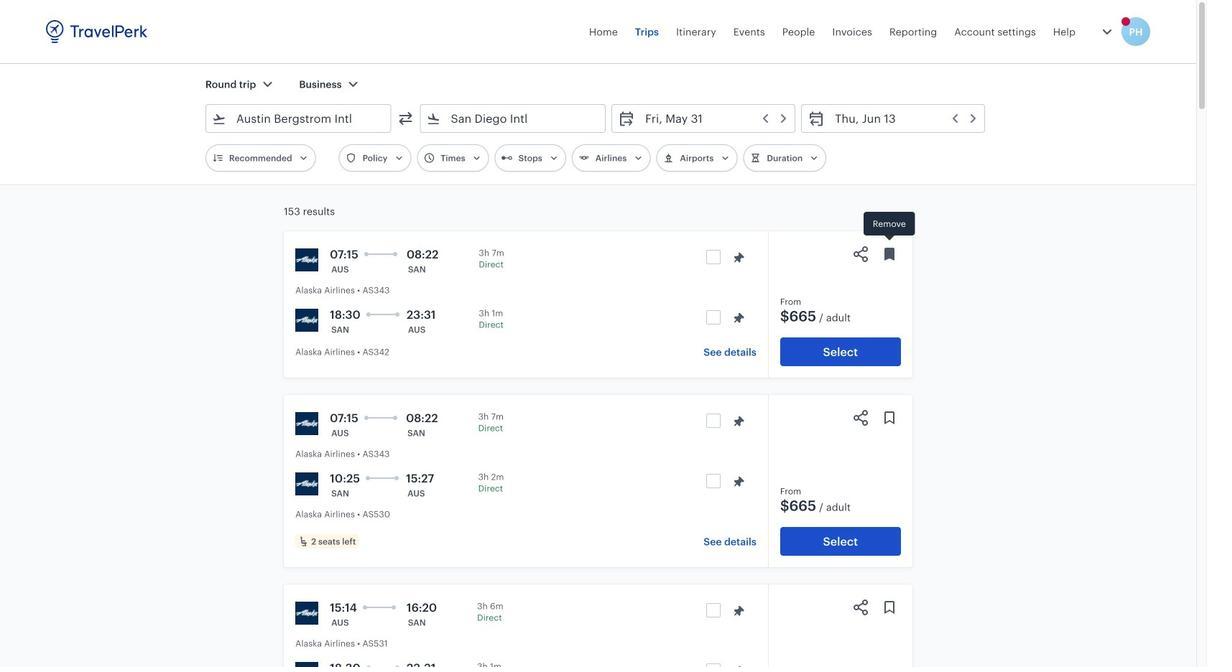 Task type: describe. For each thing, give the bounding box(es) containing it.
Depart field
[[635, 107, 789, 130]]

From search field
[[226, 107, 372, 130]]

3 alaska airlines image from the top
[[295, 663, 318, 668]]

1 alaska airlines image from the top
[[295, 412, 318, 435]]

Return field
[[825, 107, 979, 130]]



Task type: vqa. For each thing, say whether or not it's contained in the screenshot.
FROM SEARCH FIELD on the top of the page
yes



Task type: locate. For each thing, give the bounding box(es) containing it.
2 vertical spatial alaska airlines image
[[295, 663, 318, 668]]

1 vertical spatial alaska airlines image
[[295, 473, 318, 496]]

1 alaska airlines image from the top
[[295, 249, 318, 272]]

1 vertical spatial alaska airlines image
[[295, 309, 318, 332]]

2 alaska airlines image from the top
[[295, 473, 318, 496]]

alaska airlines image
[[295, 249, 318, 272], [295, 309, 318, 332], [295, 602, 318, 625]]

alaska airlines image
[[295, 412, 318, 435], [295, 473, 318, 496], [295, 663, 318, 668]]

tooltip
[[864, 212, 915, 243]]

To search field
[[441, 107, 587, 130]]

2 alaska airlines image from the top
[[295, 309, 318, 332]]

2 vertical spatial alaska airlines image
[[295, 602, 318, 625]]

0 vertical spatial alaska airlines image
[[295, 412, 318, 435]]

0 vertical spatial alaska airlines image
[[295, 249, 318, 272]]

3 alaska airlines image from the top
[[295, 602, 318, 625]]



